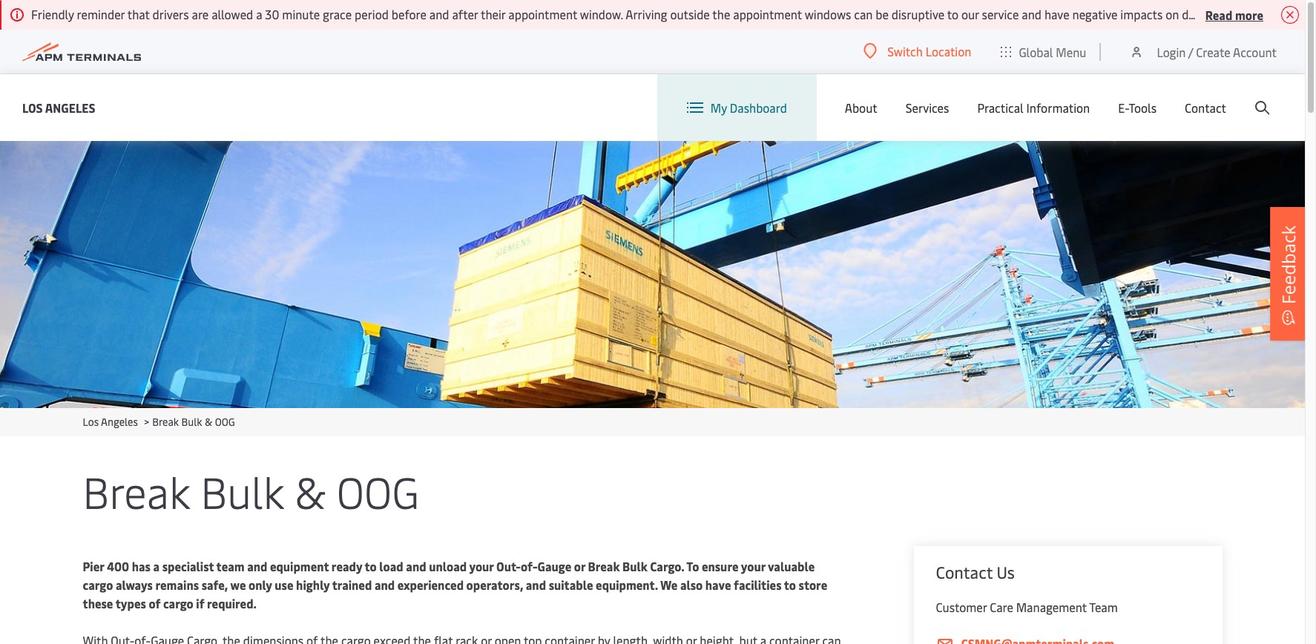 Task type: locate. For each thing, give the bounding box(es) containing it.
close alert image
[[1282, 6, 1300, 24]]

0 horizontal spatial on
[[1166, 6, 1180, 22]]

0 horizontal spatial appointment
[[509, 6, 578, 22]]

grace
[[323, 6, 352, 22]]

los angeles link
[[22, 98, 95, 117], [83, 415, 138, 429]]

services button
[[906, 74, 950, 141]]

0 horizontal spatial contact
[[936, 561, 993, 583]]

e-
[[1119, 99, 1129, 116]]

a left 30
[[256, 6, 262, 22]]

trained
[[332, 577, 372, 593]]

0 horizontal spatial &
[[205, 415, 212, 429]]

arriving
[[626, 6, 668, 22]]

1 drivers from the left
[[153, 6, 189, 22]]

about
[[845, 99, 878, 116]]

window.
[[580, 6, 623, 22]]

be
[[876, 6, 889, 22]]

and down of-
[[526, 577, 546, 593]]

have up global menu
[[1045, 6, 1070, 22]]

1 horizontal spatial los
[[83, 415, 99, 429]]

0 vertical spatial contact
[[1185, 99, 1227, 116]]

cargo down remains at left
[[163, 595, 194, 612]]

switch location button
[[864, 43, 972, 59]]

0 horizontal spatial los
[[22, 99, 43, 115]]

0 horizontal spatial a
[[153, 558, 160, 575]]

break bulk image
[[0, 141, 1306, 408]]

1 horizontal spatial contact
[[1185, 99, 1227, 116]]

disruptive
[[892, 6, 945, 22]]

&
[[205, 415, 212, 429], [295, 462, 326, 520]]

1 vertical spatial bulk
[[201, 462, 284, 520]]

1 horizontal spatial on
[[1280, 6, 1294, 22]]

switch location
[[888, 43, 972, 59]]

0 vertical spatial to
[[948, 6, 959, 22]]

0 vertical spatial &
[[205, 415, 212, 429]]

2 vertical spatial bulk
[[623, 558, 648, 575]]

on right impacts
[[1166, 6, 1180, 22]]

break right or on the left of page
[[588, 558, 620, 575]]

your up facilities
[[741, 558, 766, 575]]

our
[[962, 6, 980, 22]]

1 horizontal spatial &
[[295, 462, 326, 520]]

feedback button
[[1271, 207, 1308, 341]]

angeles inside los angeles link
[[45, 99, 95, 115]]

contact up customer
[[936, 561, 993, 583]]

appointment right their
[[509, 6, 578, 22]]

of
[[149, 595, 161, 612]]

to left load
[[365, 558, 377, 575]]

1 horizontal spatial appointment
[[734, 6, 802, 22]]

0 horizontal spatial have
[[706, 577, 732, 593]]

1 vertical spatial contact
[[936, 561, 993, 583]]

impacts
[[1121, 6, 1163, 22]]

drivers left are
[[153, 6, 189, 22]]

my
[[711, 99, 727, 116]]

0 vertical spatial break
[[152, 415, 179, 429]]

pier 400 has a specialist team and equipment ready to load and unload your out-of-gauge or break bulk cargo. to ensure your valuable cargo always remains safe, we only use highly trained and experienced operators, and suitable equipment. we also have facilities to store these types of cargo if required.
[[83, 558, 828, 612]]

suitable
[[549, 577, 593, 593]]

angeles
[[45, 99, 95, 115], [101, 415, 138, 429]]

0 vertical spatial los angeles link
[[22, 98, 95, 117]]

a inside pier 400 has a specialist team and equipment ready to load and unload your out-of-gauge or break bulk cargo. to ensure your valuable cargo always remains safe, we only use highly trained and experienced operators, and suitable equipment. we also have facilities to store these types of cargo if required.
[[153, 558, 160, 575]]

1 vertical spatial cargo
[[163, 595, 194, 612]]

on left time
[[1280, 6, 1294, 22]]

1 vertical spatial a
[[153, 558, 160, 575]]

who
[[1222, 6, 1244, 22]]

use
[[275, 577, 294, 593]]

tools
[[1129, 99, 1157, 116]]

required.
[[207, 595, 257, 612]]

login
[[1158, 43, 1186, 60]]

appointment right the
[[734, 6, 802, 22]]

cargo.
[[650, 558, 685, 575]]

cargo
[[83, 577, 113, 593], [163, 595, 194, 612]]

safe,
[[202, 577, 228, 593]]

1 horizontal spatial drivers
[[1183, 6, 1219, 22]]

0 vertical spatial cargo
[[83, 577, 113, 593]]

arrive
[[1247, 6, 1278, 22]]

negative
[[1073, 6, 1118, 22]]

1 appointment from the left
[[509, 6, 578, 22]]

feedback
[[1277, 226, 1301, 304]]

0 vertical spatial have
[[1045, 6, 1070, 22]]

contact us
[[936, 561, 1015, 583]]

a
[[256, 6, 262, 22], [153, 558, 160, 575]]

0 horizontal spatial to
[[365, 558, 377, 575]]

1 horizontal spatial cargo
[[163, 595, 194, 612]]

and up only
[[247, 558, 268, 575]]

a right has
[[153, 558, 160, 575]]

bulk inside pier 400 has a specialist team and equipment ready to load and unload your out-of-gauge or break bulk cargo. to ensure your valuable cargo always remains safe, we only use highly trained and experienced operators, and suitable equipment. we also have facilities to store these types of cargo if required.
[[623, 558, 648, 575]]

practical information button
[[978, 74, 1091, 141]]

time
[[1297, 6, 1317, 22]]

to left our
[[948, 6, 959, 22]]

0 horizontal spatial angeles
[[45, 99, 95, 115]]

your up operators, at the bottom left of page
[[469, 558, 494, 575]]

store
[[799, 577, 828, 593]]

1 horizontal spatial to
[[784, 577, 796, 593]]

and
[[430, 6, 449, 22], [1022, 6, 1042, 22], [247, 558, 268, 575], [406, 558, 427, 575], [375, 577, 395, 593], [526, 577, 546, 593]]

menu
[[1057, 43, 1087, 60]]

0 horizontal spatial your
[[469, 558, 494, 575]]

1 horizontal spatial your
[[741, 558, 766, 575]]

more
[[1236, 6, 1264, 23]]

dashboard
[[730, 99, 787, 116]]

gauge
[[538, 558, 572, 575]]

global
[[1019, 43, 1054, 60]]

1 vertical spatial angeles
[[101, 415, 138, 429]]

team
[[1090, 599, 1118, 615]]

to
[[687, 558, 699, 575]]

>
[[144, 415, 149, 429]]

2 vertical spatial break
[[588, 558, 620, 575]]

break bulk & oog
[[83, 462, 419, 520]]

break right the >
[[152, 415, 179, 429]]

information
[[1027, 99, 1091, 116]]

have down the ensure
[[706, 577, 732, 593]]

los angeles > break bulk & oog
[[83, 415, 235, 429]]

service
[[982, 6, 1019, 22]]

0 horizontal spatial drivers
[[153, 6, 189, 22]]

we
[[231, 577, 246, 593]]

operators,
[[467, 577, 523, 593]]

0 vertical spatial angeles
[[45, 99, 95, 115]]

that
[[127, 6, 150, 22]]

/
[[1189, 43, 1194, 60]]

0 vertical spatial los
[[22, 99, 43, 115]]

1 vertical spatial &
[[295, 462, 326, 520]]

login / create account
[[1158, 43, 1277, 60]]

1 horizontal spatial oog
[[337, 462, 419, 520]]

drivers
[[153, 6, 189, 22], [1183, 6, 1219, 22]]

break down the >
[[83, 462, 190, 520]]

if
[[196, 595, 204, 612]]

remains
[[156, 577, 199, 593]]

2 appointment from the left
[[734, 6, 802, 22]]

your
[[469, 558, 494, 575], [741, 558, 766, 575]]

1 vertical spatial have
[[706, 577, 732, 593]]

1 vertical spatial los
[[83, 415, 99, 429]]

0 vertical spatial bulk
[[181, 415, 202, 429]]

types
[[116, 595, 146, 612]]

0 horizontal spatial oog
[[215, 415, 235, 429]]

to
[[948, 6, 959, 22], [365, 558, 377, 575], [784, 577, 796, 593]]

outside
[[671, 6, 710, 22]]

1 vertical spatial oog
[[337, 462, 419, 520]]

1 horizontal spatial a
[[256, 6, 262, 22]]

create
[[1197, 43, 1231, 60]]

equipment.
[[596, 577, 658, 593]]

customer
[[936, 599, 988, 615]]

appointment
[[509, 6, 578, 22], [734, 6, 802, 22]]

1 horizontal spatial angeles
[[101, 415, 138, 429]]

contact down login / create account link at the right of the page
[[1185, 99, 1227, 116]]

e-tools button
[[1119, 74, 1157, 141]]

to down valuable
[[784, 577, 796, 593]]

equipment
[[270, 558, 329, 575]]

drivers left who
[[1183, 6, 1219, 22]]

cargo up these
[[83, 577, 113, 593]]

and left "after"
[[430, 6, 449, 22]]

switch
[[888, 43, 923, 59]]

customer care management team
[[936, 599, 1118, 615]]



Task type: vqa. For each thing, say whether or not it's contained in the screenshot.
only
yes



Task type: describe. For each thing, give the bounding box(es) containing it.
windows
[[805, 6, 852, 22]]

highly
[[296, 577, 330, 593]]

ready
[[332, 558, 362, 575]]

1 your from the left
[[469, 558, 494, 575]]

and up experienced
[[406, 558, 427, 575]]

only
[[249, 577, 272, 593]]

my dashboard
[[711, 99, 787, 116]]

0 vertical spatial oog
[[215, 415, 235, 429]]

minute
[[282, 6, 320, 22]]

after
[[452, 6, 478, 22]]

out-
[[497, 558, 521, 575]]

los angeles
[[22, 99, 95, 115]]

pier
[[83, 558, 104, 575]]

2 drivers from the left
[[1183, 6, 1219, 22]]

can
[[855, 6, 873, 22]]

always
[[116, 577, 153, 593]]

has
[[132, 558, 151, 575]]

about button
[[845, 74, 878, 141]]

angeles for los angeles > break bulk & oog
[[101, 415, 138, 429]]

ensure
[[702, 558, 739, 575]]

facilities
[[734, 577, 782, 593]]

their
[[481, 6, 506, 22]]

friendly
[[31, 6, 74, 22]]

and right service
[[1022, 6, 1042, 22]]

break inside pier 400 has a specialist team and equipment ready to load and unload your out-of-gauge or break bulk cargo. to ensure your valuable cargo always remains safe, we only use highly trained and experienced operators, and suitable equipment. we also have facilities to store these types of cargo if required.
[[588, 558, 620, 575]]

we
[[661, 577, 678, 593]]

reminder
[[77, 6, 125, 22]]

or
[[574, 558, 586, 575]]

read more
[[1206, 6, 1264, 23]]

experienced
[[398, 577, 464, 593]]

1 vertical spatial los angeles link
[[83, 415, 138, 429]]

1 on from the left
[[1166, 6, 1180, 22]]

contact for contact us
[[936, 561, 993, 583]]

1 vertical spatial to
[[365, 558, 377, 575]]

2 horizontal spatial to
[[948, 6, 959, 22]]

2 your from the left
[[741, 558, 766, 575]]

valuable
[[768, 558, 815, 575]]

1 vertical spatial break
[[83, 462, 190, 520]]

have inside pier 400 has a specialist team and equipment ready to load and unload your out-of-gauge or break bulk cargo. to ensure your valuable cargo always remains safe, we only use highly trained and experienced operators, and suitable equipment. we also have facilities to store these types of cargo if required.
[[706, 577, 732, 593]]

los for los angeles > break bulk & oog
[[83, 415, 99, 429]]

period
[[355, 6, 389, 22]]

account
[[1234, 43, 1277, 60]]

services
[[906, 99, 950, 116]]

los for los angeles
[[22, 99, 43, 115]]

400
[[107, 558, 129, 575]]

contact for contact
[[1185, 99, 1227, 116]]

are
[[192, 6, 209, 22]]

login / create account link
[[1130, 30, 1277, 73]]

us
[[997, 561, 1015, 583]]

before
[[392, 6, 427, 22]]

2 on from the left
[[1280, 6, 1294, 22]]

load
[[380, 558, 404, 575]]

the
[[713, 6, 731, 22]]

read
[[1206, 6, 1233, 23]]

allowed
[[212, 6, 253, 22]]

0 horizontal spatial cargo
[[83, 577, 113, 593]]

angeles for los angeles
[[45, 99, 95, 115]]

practical
[[978, 99, 1024, 116]]

0 vertical spatial a
[[256, 6, 262, 22]]

and down load
[[375, 577, 395, 593]]

friendly reminder that drivers are allowed a 30 minute grace period before and after their appointment window. arriving outside the appointment windows can be disruptive to our service and have negative impacts on drivers who arrive on time
[[31, 6, 1317, 22]]

read more button
[[1206, 5, 1264, 24]]

global menu button
[[987, 29, 1102, 74]]

of-
[[521, 558, 538, 575]]

practical information
[[978, 99, 1091, 116]]

1 horizontal spatial have
[[1045, 6, 1070, 22]]

specialist
[[162, 558, 214, 575]]

location
[[926, 43, 972, 59]]

also
[[681, 577, 703, 593]]

global menu
[[1019, 43, 1087, 60]]

team
[[216, 558, 245, 575]]

these
[[83, 595, 113, 612]]

my dashboard button
[[687, 74, 787, 141]]

2 vertical spatial to
[[784, 577, 796, 593]]

e-tools
[[1119, 99, 1157, 116]]

30
[[265, 6, 279, 22]]



